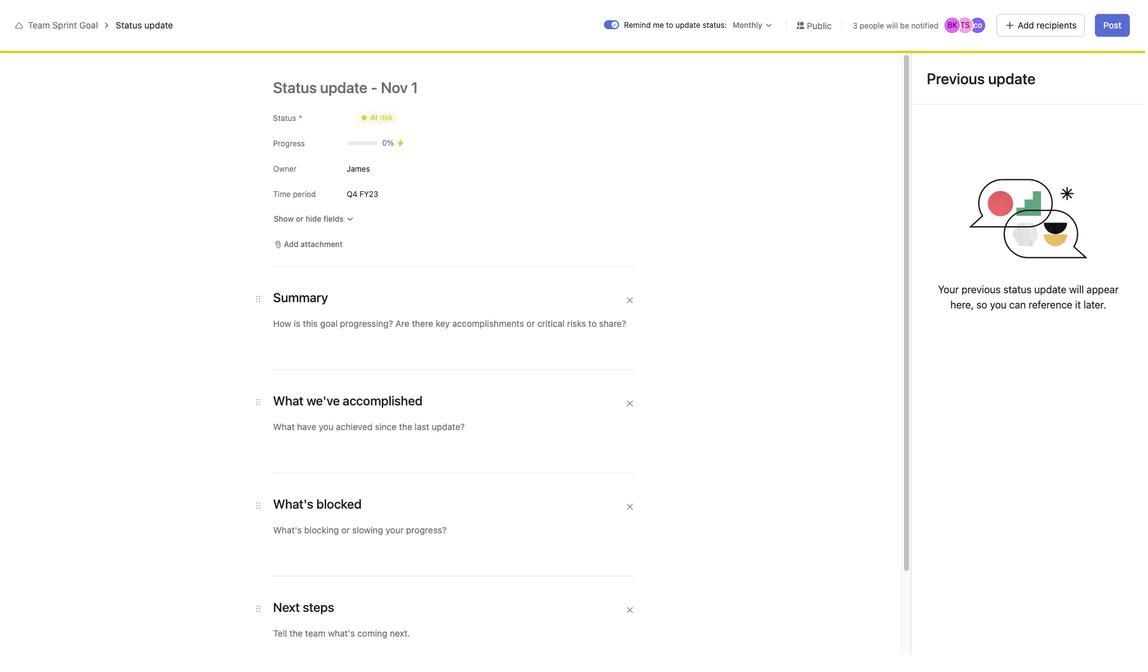 Task type: describe. For each thing, give the bounding box(es) containing it.
team sprint goal
[[209, 53, 306, 68]]

later.
[[1084, 299, 1106, 311]]

will inside your previous status update will appear here, so you can reference it later.
[[1069, 284, 1084, 296]]

so
[[976, 299, 987, 311]]

3
[[853, 21, 858, 30]]

q4 fy23
[[347, 189, 378, 199]]

ja
[[1031, 49, 1040, 58]]

recipients
[[1037, 20, 1077, 30]]

time
[[273, 190, 291, 199]]

free
[[914, 6, 930, 15]]

connect
[[374, 534, 405, 544]]

*
[[299, 114, 302, 123]]

what's for what's in my trial?
[[959, 10, 984, 20]]

status for status update
[[116, 20, 142, 30]]

update inside your previous status update will appear here, so you can reference it later.
[[1034, 284, 1067, 296]]

show or hide fields
[[274, 214, 344, 224]]

add recipients
[[1018, 20, 1077, 30]]

my
[[995, 10, 1005, 20]]

james link
[[392, 627, 417, 637]]

info
[[1084, 10, 1097, 20]]

add billing info button
[[1038, 6, 1103, 24]]

left
[[934, 15, 946, 24]]

goal's
[[626, 301, 650, 312]]

days
[[915, 15, 932, 24]]

q4
[[347, 189, 357, 199]]

0 horizontal spatial co
[[973, 20, 982, 30]]

1 horizontal spatial ts
[[1056, 49, 1066, 58]]

at risk
[[370, 113, 393, 122]]

your
[[938, 284, 959, 296]]

here,
[[950, 299, 974, 311]]

monthly
[[733, 20, 762, 30]]

or inside dropdown button
[[296, 214, 304, 224]]

fields
[[323, 214, 344, 224]]

be
[[900, 21, 909, 30]]

at risk button
[[347, 107, 406, 129]]

my workspace goals link
[[209, 38, 292, 52]]

hide
[[306, 214, 321, 224]]

appear
[[1087, 284, 1119, 296]]

people
[[860, 21, 884, 30]]

status:
[[703, 20, 727, 30]]

sprint
[[52, 20, 77, 30]]

you
[[990, 299, 1007, 311]]

home link
[[8, 39, 145, 59]]

0 horizontal spatial james
[[347, 164, 370, 174]]

status update
[[116, 20, 173, 30]]

sprint goal
[[243, 53, 306, 68]]

add for add attachment
[[284, 240, 299, 249]]

share
[[1103, 49, 1124, 58]]

remove section image for next steps text box
[[626, 607, 633, 615]]

progress.
[[653, 301, 691, 312]]

0%
[[382, 138, 394, 148]]

add attachment button
[[268, 236, 348, 254]]

remove section image
[[626, 400, 633, 408]]

post
[[1103, 20, 1122, 30]]

add billing info
[[1044, 10, 1097, 20]]

0 horizontal spatial to
[[510, 301, 518, 312]]

in
[[986, 10, 993, 20]]

goals for sub-
[[486, 301, 508, 312]]

add for add billing info
[[1044, 10, 1058, 20]]

it
[[1075, 299, 1081, 311]]

attachment
[[301, 240, 343, 249]]

share button
[[1088, 45, 1130, 63]]

or inside button
[[471, 534, 478, 544]]

add attachment
[[284, 240, 343, 249]]

risk
[[380, 113, 393, 122]]



Task type: vqa. For each thing, say whether or not it's contained in the screenshot.
the left Oct
no



Task type: locate. For each thing, give the bounding box(es) containing it.
trial?
[[1008, 10, 1025, 20]]

0 vertical spatial will
[[886, 21, 898, 30]]

will up the it on the top of page
[[1069, 284, 1084, 296]]

0 horizontal spatial or
[[296, 214, 304, 224]]

free trial 17 days left
[[905, 6, 946, 24]]

ts
[[960, 20, 970, 30], [1056, 49, 1066, 58]]

remove section image
[[626, 297, 633, 305], [626, 504, 633, 511], [626, 607, 633, 615]]

0 vertical spatial what's
[[959, 10, 984, 20]]

0 vertical spatial ts
[[960, 20, 970, 30]]

1 horizontal spatial add
[[1018, 20, 1034, 30]]

goals for workspace
[[270, 39, 292, 50]]

0 horizontal spatial will
[[886, 21, 898, 30]]

goals
[[270, 39, 292, 50], [486, 301, 508, 312]]

relevant
[[407, 534, 437, 544]]

1 horizontal spatial status
[[273, 114, 296, 123]]

fy23
[[360, 189, 378, 199]]

projects
[[439, 534, 469, 544]]

status for status *
[[273, 114, 296, 123]]

remind me to update status:
[[624, 20, 727, 30]]

portfolios
[[481, 534, 516, 544]]

1 vertical spatial bk
[[1043, 49, 1053, 58]]

public
[[807, 20, 832, 31]]

post button
[[1095, 14, 1130, 37]]

1 horizontal spatial or
[[471, 534, 478, 544]]

1 vertical spatial to
[[510, 301, 518, 312]]

team sprint goal link
[[28, 20, 98, 30]]

home
[[33, 43, 57, 54]]

what's left the in
[[959, 10, 984, 20]]

0 vertical spatial to
[[666, 20, 673, 30]]

co down what's in my trial?
[[973, 20, 982, 30]]

what's for what's the status?
[[361, 159, 402, 174]]

0 vertical spatial remove section image
[[626, 297, 633, 305]]

0 vertical spatial co
[[973, 20, 982, 30]]

team for team sprint goal
[[28, 20, 50, 30]]

Section title text field
[[273, 599, 334, 617]]

2 horizontal spatial add
[[1044, 10, 1058, 20]]

ts right left
[[960, 20, 970, 30]]

progress
[[273, 139, 305, 148]]

goals up the sprint goal at the top left of page
[[270, 39, 292, 50]]

update
[[144, 20, 173, 30], [675, 20, 700, 30], [1034, 284, 1067, 296], [578, 301, 606, 312]]

what's in my trial? button
[[953, 6, 1031, 24]]

my
[[209, 39, 221, 50]]

what's down 0%
[[361, 159, 402, 174]]

team for team sprint goal
[[209, 53, 240, 68]]

team
[[28, 20, 50, 30], [209, 53, 240, 68]]

bk right left
[[947, 20, 957, 30]]

status right goal
[[116, 20, 142, 30]]

to
[[666, 20, 673, 30], [510, 301, 518, 312]]

17
[[905, 15, 913, 24]]

0 horizontal spatial bk
[[947, 20, 957, 30]]

0 vertical spatial or
[[296, 214, 304, 224]]

goal
[[79, 20, 98, 30]]

remind
[[624, 20, 651, 30]]

to right me
[[666, 20, 673, 30]]

connect relevant projects or portfolios
[[374, 534, 516, 544]]

sub-
[[467, 301, 486, 312]]

1 horizontal spatial will
[[1069, 284, 1084, 296]]

1 vertical spatial goals
[[486, 301, 508, 312]]

add inside button
[[1044, 10, 1058, 20]]

0 vertical spatial goals
[[270, 39, 292, 50]]

use
[[448, 301, 464, 312]]

0 vertical spatial james
[[347, 164, 370, 174]]

1 horizontal spatial team
[[209, 53, 240, 68]]

Goal name text field
[[351, 97, 937, 143]]

1 horizontal spatial bk
[[1043, 49, 1053, 58]]

team up home
[[28, 20, 50, 30]]

Title of update text field
[[273, 74, 654, 102]]

use sub-goals to automatically update this goal's progress.
[[448, 301, 691, 312]]

owner
[[273, 164, 297, 174]]

status
[[116, 20, 142, 30], [273, 114, 296, 123]]

Section title text field
[[273, 496, 362, 514]]

0 horizontal spatial add
[[284, 240, 299, 249]]

status *
[[273, 114, 302, 123]]

0 horizontal spatial status
[[116, 20, 142, 30]]

co down recipients
[[1069, 49, 1078, 58]]

ts right 'ja'
[[1056, 49, 1066, 58]]

add
[[1044, 10, 1058, 20], [1018, 20, 1034, 30], [284, 240, 299, 249]]

james
[[347, 164, 370, 174], [392, 627, 417, 637]]

time period
[[273, 190, 316, 199]]

3 people will be notified
[[853, 21, 938, 30]]

will left be
[[886, 21, 898, 30]]

1 horizontal spatial goals
[[486, 301, 508, 312]]

bk
[[947, 20, 957, 30], [1043, 49, 1053, 58]]

reference
[[1029, 299, 1072, 311]]

remove section image for section title text field
[[626, 297, 633, 305]]

the status?
[[405, 159, 468, 174]]

0 horizontal spatial what's
[[361, 159, 402, 174]]

1 vertical spatial status
[[273, 114, 296, 123]]

period
[[293, 190, 316, 199]]

1 vertical spatial will
[[1069, 284, 1084, 296]]

2 vertical spatial remove section image
[[626, 607, 633, 615]]

1 horizontal spatial what's
[[959, 10, 984, 20]]

status
[[1003, 284, 1032, 296]]

1 vertical spatial james
[[392, 627, 417, 637]]

1 horizontal spatial co
[[1069, 49, 1078, 58]]

or right projects
[[471, 534, 478, 544]]

Section title text field
[[273, 289, 328, 307]]

can
[[1009, 299, 1026, 311]]

team down my
[[209, 53, 240, 68]]

billing
[[1061, 10, 1082, 20]]

add for add recipients
[[1018, 20, 1034, 30]]

1 vertical spatial or
[[471, 534, 478, 544]]

0 vertical spatial bk
[[947, 20, 957, 30]]

3 remove section image from the top
[[626, 607, 633, 615]]

remove section image for what's blocked text box
[[626, 504, 633, 511]]

0 horizontal spatial team
[[28, 20, 50, 30]]

co
[[973, 20, 982, 30], [1069, 49, 1078, 58]]

this
[[609, 301, 623, 312]]

what's in my trial?
[[959, 10, 1025, 20]]

what's inside what's in my trial? button
[[959, 10, 984, 20]]

0 vertical spatial team
[[28, 20, 50, 30]]

0 horizontal spatial ts
[[960, 20, 970, 30]]

monthly button
[[729, 19, 776, 32]]

your previous status update will appear here, so you can reference it later.
[[938, 284, 1119, 311]]

Section title text field
[[273, 393, 422, 410]]

team sprint goal
[[28, 20, 98, 30]]

list box
[[423, 5, 727, 25]]

connect relevant projects or portfolios button
[[356, 530, 522, 548]]

previous
[[961, 284, 1001, 296]]

1 vertical spatial ts
[[1056, 49, 1066, 58]]

status left *
[[273, 114, 296, 123]]

0 vertical spatial status
[[116, 20, 142, 30]]

or
[[296, 214, 304, 224], [471, 534, 478, 544]]

show
[[274, 214, 294, 224]]

2 remove section image from the top
[[626, 504, 633, 511]]

1 horizontal spatial james
[[392, 627, 417, 637]]

workspace
[[223, 39, 268, 50]]

switch
[[604, 20, 619, 29]]

what's
[[959, 10, 984, 20], [361, 159, 402, 174]]

bk right 'ja'
[[1043, 49, 1053, 58]]

automatically
[[521, 301, 575, 312]]

1 vertical spatial what's
[[361, 159, 402, 174]]

add inside button
[[1018, 20, 1034, 30]]

goals right use
[[486, 301, 508, 312]]

or left "hide"
[[296, 214, 304, 224]]

1 horizontal spatial to
[[666, 20, 673, 30]]

previous update
[[927, 70, 1036, 88]]

trial
[[932, 6, 946, 15]]

notified
[[911, 21, 938, 30]]

at
[[370, 113, 378, 122]]

what's the status?
[[361, 159, 468, 174]]

1 remove section image from the top
[[626, 297, 633, 305]]

my workspace goals
[[209, 39, 292, 50]]

add inside popup button
[[284, 240, 299, 249]]

related work
[[361, 516, 423, 527]]

1 vertical spatial team
[[209, 53, 240, 68]]

show or hide fields button
[[268, 211, 360, 228]]

to left the automatically
[[510, 301, 518, 312]]

1 vertical spatial remove section image
[[626, 504, 633, 511]]

description
[[361, 396, 415, 407]]

1 vertical spatial co
[[1069, 49, 1078, 58]]

add recipients button
[[997, 14, 1085, 37]]

0 horizontal spatial goals
[[270, 39, 292, 50]]

me
[[653, 20, 664, 30]]



